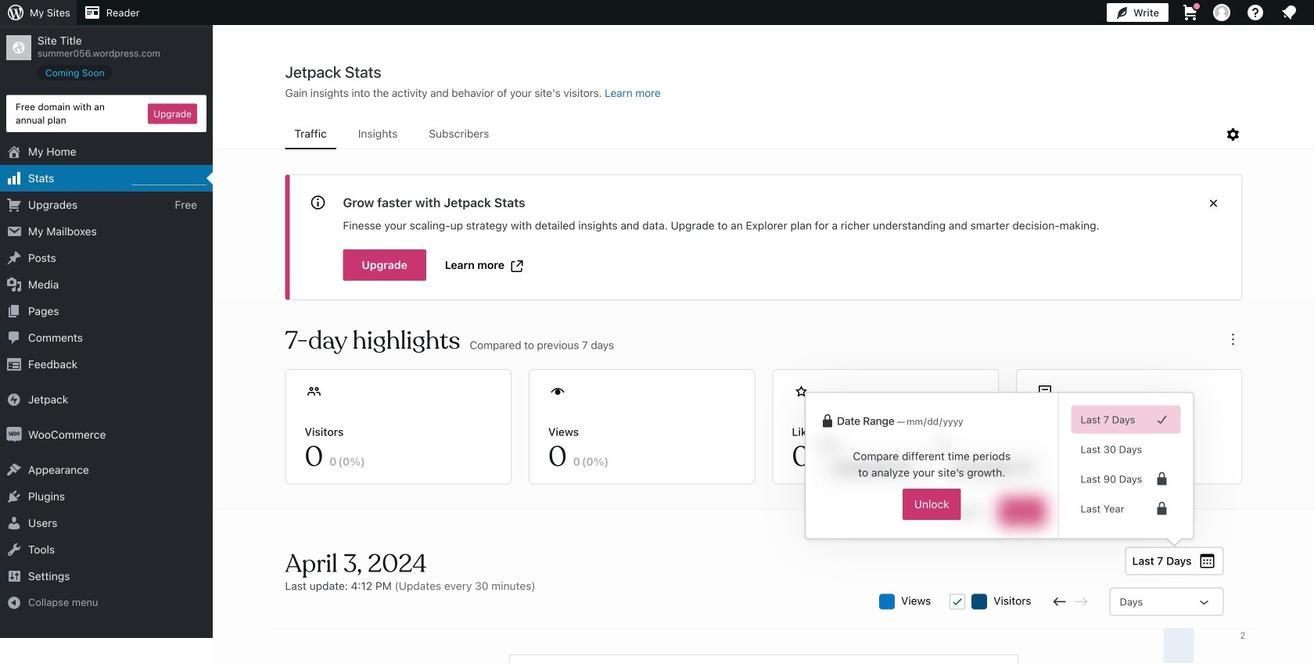 Task type: describe. For each thing, give the bounding box(es) containing it.
1 list item from the top
[[1307, 153, 1314, 227]]

none checkbox inside jetpack stats main content
[[950, 594, 966, 610]]

menu inside jetpack stats main content
[[285, 120, 1224, 149]]

my shopping cart image
[[1181, 3, 1200, 22]]

1 img image from the top
[[6, 392, 22, 408]]

2 img image from the top
[[6, 427, 22, 443]]

help image
[[1246, 3, 1265, 22]]

my profile image
[[1214, 4, 1231, 21]]

close image
[[1205, 194, 1223, 213]]



Task type: vqa. For each thing, say whether or not it's contained in the screenshot.
main content
no



Task type: locate. For each thing, give the bounding box(es) containing it.
1 vertical spatial img image
[[6, 427, 22, 443]]

list item
[[1307, 153, 1314, 227], [1307, 227, 1314, 285]]

highest hourly views 0 image
[[132, 175, 207, 185]]

menu
[[285, 120, 1224, 149]]

None date field
[[905, 414, 988, 430], [818, 451, 926, 485], [938, 451, 1046, 485], [905, 414, 988, 430], [818, 451, 926, 485], [938, 451, 1046, 485]]

tooltip
[[797, 392, 1194, 547]]

manage your notifications image
[[1280, 3, 1299, 22]]

2 list item from the top
[[1307, 227, 1314, 285]]

None checkbox
[[950, 594, 966, 610]]

0 vertical spatial img image
[[6, 392, 22, 408]]

jetpack stats main content
[[214, 62, 1314, 663]]

img image
[[6, 392, 22, 408], [6, 427, 22, 443]]



